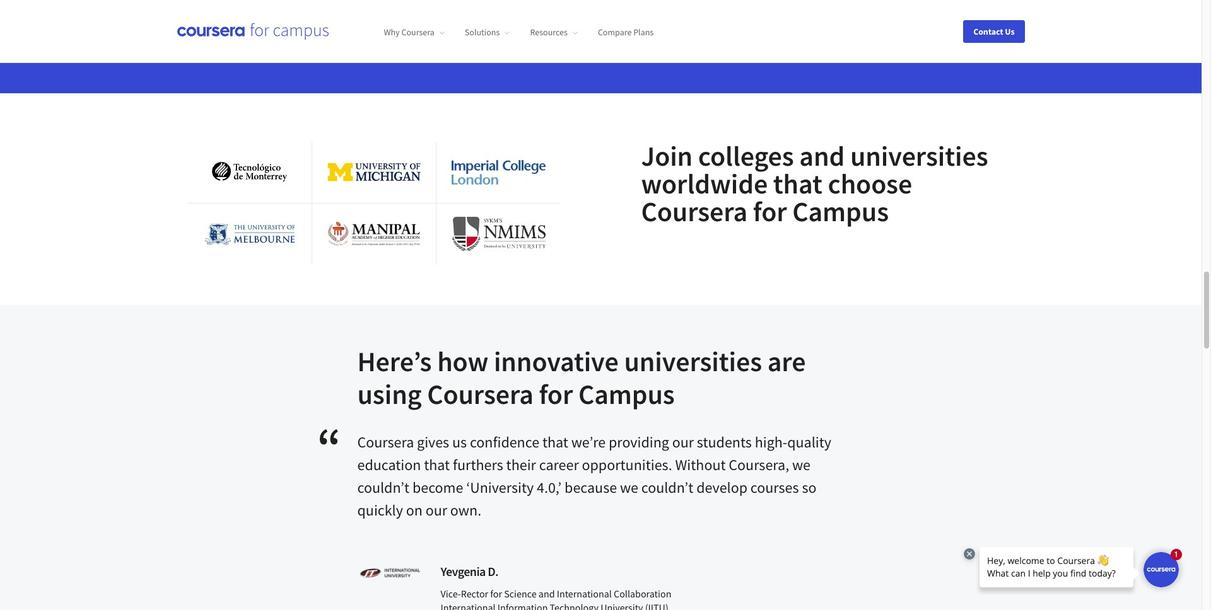 Task type: vqa. For each thing, say whether or not it's contained in the screenshot.
the middle and
yes



Task type: describe. For each thing, give the bounding box(es) containing it.
manipal university image
[[327, 221, 421, 248]]

1 vertical spatial learning
[[951, 23, 985, 36]]

0 horizontal spatial for
[[490, 588, 502, 600]]

vice-
[[441, 588, 461, 600]]

coursera inside here's how innovative universities are using coursera for campus
[[427, 377, 534, 412]]

nmims image
[[452, 217, 545, 251]]

1 horizontal spatial our
[[672, 433, 694, 452]]

opportunities.
[[582, 455, 672, 475]]

without
[[675, 455, 726, 475]]

coursera gives us confidence that we're providing our students high-quality education that furthers their career opportunities. without coursera, we couldn't become 'university 4.0,' because we couldn't develop courses so quickly on our own.
[[357, 433, 832, 520]]

us
[[452, 433, 467, 452]]

d.
[[488, 564, 498, 580]]

join colleges and universities worldwide that choose coursera for campus
[[641, 139, 988, 229]]

on
[[406, 501, 423, 520]]

gives
[[417, 433, 449, 452]]

career
[[539, 455, 579, 475]]

high- inside help your students grow job confidence, apply learning, and hone critical skills in high-growth fields.
[[705, 39, 727, 51]]

'university
[[466, 478, 534, 498]]

compare plans
[[598, 27, 654, 38]]

here's how innovative universities are using coursera for campus
[[357, 344, 806, 412]]

coursera inside the join colleges and universities worldwide that choose coursera for campus
[[641, 194, 748, 229]]

coursera,
[[729, 455, 789, 475]]

your inside streamline the learning experience by linking coursera to your learning management system.
[[930, 23, 949, 36]]

choose
[[828, 166, 912, 201]]

4.0,'
[[537, 478, 562, 498]]

using
[[357, 377, 422, 412]]

1 horizontal spatial we
[[792, 455, 811, 475]]

2 vertical spatial that
[[424, 455, 450, 475]]

us
[[1005, 26, 1015, 37]]

for inside here's how innovative universities are using coursera for campus
[[539, 377, 573, 412]]

streamline
[[848, 8, 894, 21]]

international
[[557, 588, 612, 600]]

high- inside coursera gives us confidence that we're providing our students high-quality education that furthers their career opportunities. without coursera, we couldn't become 'university 4.0,' because we couldn't develop courses so quickly on our own.
[[755, 433, 788, 452]]

university of michigan image
[[327, 163, 421, 182]]

are
[[768, 344, 806, 379]]

to
[[919, 23, 928, 36]]

help
[[641, 9, 661, 21]]

confidence
[[470, 433, 540, 452]]

0 horizontal spatial learning
[[912, 8, 947, 21]]

experience
[[949, 8, 995, 21]]

vice-rector for science and international collaboration
[[441, 588, 672, 600]]

hone
[[775, 24, 797, 36]]

science
[[504, 588, 537, 600]]

learning,
[[718, 24, 755, 36]]

contact us button
[[964, 20, 1025, 43]]

resources link
[[530, 27, 578, 38]]

why
[[384, 27, 400, 38]]

confidence,
[[641, 24, 690, 36]]

we're
[[571, 433, 606, 452]]

0 horizontal spatial and
[[539, 588, 555, 600]]

worldwide
[[641, 166, 768, 201]]

skills
[[672, 39, 693, 51]]

1 horizontal spatial that
[[543, 433, 568, 452]]

providing
[[609, 433, 669, 452]]

contact
[[974, 26, 1004, 37]]

rector
[[461, 588, 488, 600]]

campus inside the join colleges and universities worldwide that choose coursera for campus
[[793, 194, 889, 229]]

education
[[357, 455, 421, 475]]

your inside help your students grow job confidence, apply learning, and hone critical skills in high-growth fields.
[[663, 9, 682, 21]]

contact us
[[974, 26, 1015, 37]]

job
[[746, 9, 760, 21]]

the university of melbourne image
[[204, 209, 296, 260]]



Task type: locate. For each thing, give the bounding box(es) containing it.
we up so
[[792, 455, 811, 475]]

the
[[896, 8, 910, 21]]

learning down experience
[[951, 23, 985, 36]]

students inside help your students grow job confidence, apply learning, and hone critical skills in high-growth fields.
[[684, 9, 721, 21]]

innovative
[[494, 344, 619, 379]]

resources
[[530, 27, 568, 38]]

their
[[506, 455, 536, 475]]

1 vertical spatial for
[[539, 377, 573, 412]]

coursera inside streamline the learning experience by linking coursera to your learning management system.
[[879, 23, 917, 36]]

0 horizontal spatial universities
[[624, 344, 762, 379]]

students inside coursera gives us confidence that we're providing our students high-quality education that furthers their career opportunities. without coursera, we couldn't become 'university 4.0,' because we couldn't develop courses so quickly on our own.
[[697, 433, 752, 452]]

universities for and
[[850, 139, 988, 173]]

join
[[641, 139, 693, 173]]

growth
[[727, 39, 757, 51]]

streamline the learning experience by linking coursera to your learning management system.
[[848, 8, 1007, 51]]

coursera inside coursera gives us confidence that we're providing our students high-quality education that furthers their career opportunities. without coursera, we couldn't become 'university 4.0,' because we couldn't develop courses so quickly on our own.
[[357, 433, 414, 452]]

for down colleges
[[753, 194, 787, 229]]

collaboration
[[614, 588, 672, 600]]

here's
[[357, 344, 432, 379]]

0 vertical spatial we
[[792, 455, 811, 475]]

help your students grow job confidence, apply learning, and hone critical skills in high-growth fields.
[[641, 9, 797, 51]]

0 vertical spatial and
[[757, 24, 773, 36]]

own.
[[450, 501, 481, 520]]

1 couldn't from the left
[[357, 478, 410, 498]]

we
[[792, 455, 811, 475], [620, 478, 639, 498]]

1 horizontal spatial couldn't
[[642, 478, 694, 498]]

apply
[[692, 24, 716, 36]]

coursera up education
[[357, 433, 414, 452]]

learning
[[912, 8, 947, 21], [951, 23, 985, 36]]

coursera
[[879, 23, 917, 36], [402, 27, 435, 38], [641, 194, 748, 229], [427, 377, 534, 412], [357, 433, 414, 452]]

students
[[684, 9, 721, 21], [697, 433, 752, 452]]

0 vertical spatial your
[[663, 9, 682, 21]]

couldn't
[[357, 478, 410, 498], [642, 478, 694, 498]]

courses
[[751, 478, 799, 498]]

1 vertical spatial campus
[[579, 377, 675, 412]]

0 vertical spatial students
[[684, 9, 721, 21]]

universities inside the join colleges and universities worldwide that choose coursera for campus
[[850, 139, 988, 173]]

0 horizontal spatial that
[[424, 455, 450, 475]]

compare
[[598, 27, 632, 38]]

2 vertical spatial for
[[490, 588, 502, 600]]

coursera for campus image
[[177, 23, 328, 40]]

2 vertical spatial and
[[539, 588, 555, 600]]

couldn't up "quickly"
[[357, 478, 410, 498]]

why coursera link
[[384, 27, 445, 38]]

solutions link
[[465, 27, 510, 38]]

coursera right why
[[402, 27, 435, 38]]

students up apply
[[684, 9, 721, 21]]

1 horizontal spatial universities
[[850, 139, 988, 173]]

furthers
[[453, 455, 503, 475]]

campus inside here's how innovative universities are using coursera for campus
[[579, 377, 675, 412]]

2 couldn't from the left
[[642, 478, 694, 498]]

0 vertical spatial universities
[[850, 139, 988, 173]]

how
[[437, 344, 488, 379]]

for
[[753, 194, 787, 229], [539, 377, 573, 412], [490, 588, 502, 600]]

universities
[[850, 139, 988, 173], [624, 344, 762, 379]]

coursera up us
[[427, 377, 534, 412]]

0 horizontal spatial our
[[426, 501, 447, 520]]

critical
[[641, 39, 670, 51]]

0 horizontal spatial your
[[663, 9, 682, 21]]

colleges
[[698, 139, 794, 173]]

because
[[565, 478, 617, 498]]

linking
[[848, 23, 877, 36]]

coursera down the the
[[879, 23, 917, 36]]

learning up to
[[912, 8, 947, 21]]

2 horizontal spatial that
[[773, 166, 823, 201]]

become
[[413, 478, 463, 498]]

1 horizontal spatial and
[[757, 24, 773, 36]]

1 horizontal spatial learning
[[951, 23, 985, 36]]

we down opportunities.
[[620, 478, 639, 498]]

develop
[[697, 478, 748, 498]]

for inside the join colleges and universities worldwide that choose coursera for campus
[[753, 194, 787, 229]]

students up without
[[697, 433, 752, 452]]

solutions
[[465, 27, 500, 38]]

and inside help your students grow job confidence, apply learning, and hone critical skills in high-growth fields.
[[757, 24, 773, 36]]

universities inside here's how innovative universities are using coursera for campus
[[624, 344, 762, 379]]

1 horizontal spatial campus
[[793, 194, 889, 229]]

0 vertical spatial for
[[753, 194, 787, 229]]

tecnológico de monterrey image
[[203, 162, 296, 182]]

quality
[[788, 433, 832, 452]]

in
[[695, 39, 703, 51]]

1 horizontal spatial your
[[930, 23, 949, 36]]

high- right in
[[705, 39, 727, 51]]

2 horizontal spatial for
[[753, 194, 787, 229]]

1 vertical spatial we
[[620, 478, 639, 498]]

our
[[672, 433, 694, 452], [426, 501, 447, 520]]

your up confidence,
[[663, 9, 682, 21]]

campus
[[793, 194, 889, 229], [579, 377, 675, 412]]

0 vertical spatial that
[[773, 166, 823, 201]]

plans
[[634, 27, 654, 38]]

0 vertical spatial learning
[[912, 8, 947, 21]]

and
[[757, 24, 773, 36], [800, 139, 845, 173], [539, 588, 555, 600]]

coursera down "join"
[[641, 194, 748, 229]]

our up without
[[672, 433, 694, 452]]

our right on
[[426, 501, 447, 520]]

grow
[[723, 9, 744, 21]]

fields.
[[759, 39, 784, 51]]

your right to
[[930, 23, 949, 36]]

your
[[663, 9, 682, 21], [930, 23, 949, 36]]

that inside the join colleges and universities worldwide that choose coursera for campus
[[773, 166, 823, 201]]

by
[[997, 8, 1007, 21]]

management
[[848, 38, 905, 51]]

0 horizontal spatial campus
[[579, 377, 675, 412]]

that
[[773, 166, 823, 201], [543, 433, 568, 452], [424, 455, 450, 475]]

imperial college london image
[[452, 160, 545, 185]]

and inside the join colleges and universities worldwide that choose coursera for campus
[[800, 139, 845, 173]]

quickly
[[357, 501, 403, 520]]

yevgenia
[[441, 564, 486, 580]]

0 horizontal spatial we
[[620, 478, 639, 498]]

compare plans link
[[598, 27, 654, 38]]

0 vertical spatial our
[[672, 433, 694, 452]]

1 vertical spatial universities
[[624, 344, 762, 379]]

for right 'rector'
[[490, 588, 502, 600]]

0 horizontal spatial high-
[[705, 39, 727, 51]]

so
[[802, 478, 817, 498]]

1 vertical spatial and
[[800, 139, 845, 173]]

1 horizontal spatial for
[[539, 377, 573, 412]]

1 vertical spatial high-
[[755, 433, 788, 452]]

0 vertical spatial campus
[[793, 194, 889, 229]]

2 horizontal spatial and
[[800, 139, 845, 173]]

1 horizontal spatial high-
[[755, 433, 788, 452]]

0 horizontal spatial couldn't
[[357, 478, 410, 498]]

couldn't down without
[[642, 478, 694, 498]]

universities for innovative
[[624, 344, 762, 379]]

high-
[[705, 39, 727, 51], [755, 433, 788, 452]]

for up we're
[[539, 377, 573, 412]]

1 vertical spatial that
[[543, 433, 568, 452]]

1 vertical spatial our
[[426, 501, 447, 520]]

1 vertical spatial your
[[930, 23, 949, 36]]

system.
[[907, 38, 939, 51]]

0 vertical spatial high-
[[705, 39, 727, 51]]

1 vertical spatial students
[[697, 433, 752, 452]]

high- up coursera,
[[755, 433, 788, 452]]

yevgenia d.
[[441, 564, 498, 580]]

international information technology university (iitu) image
[[357, 563, 421, 586]]

why coursera
[[384, 27, 435, 38]]



